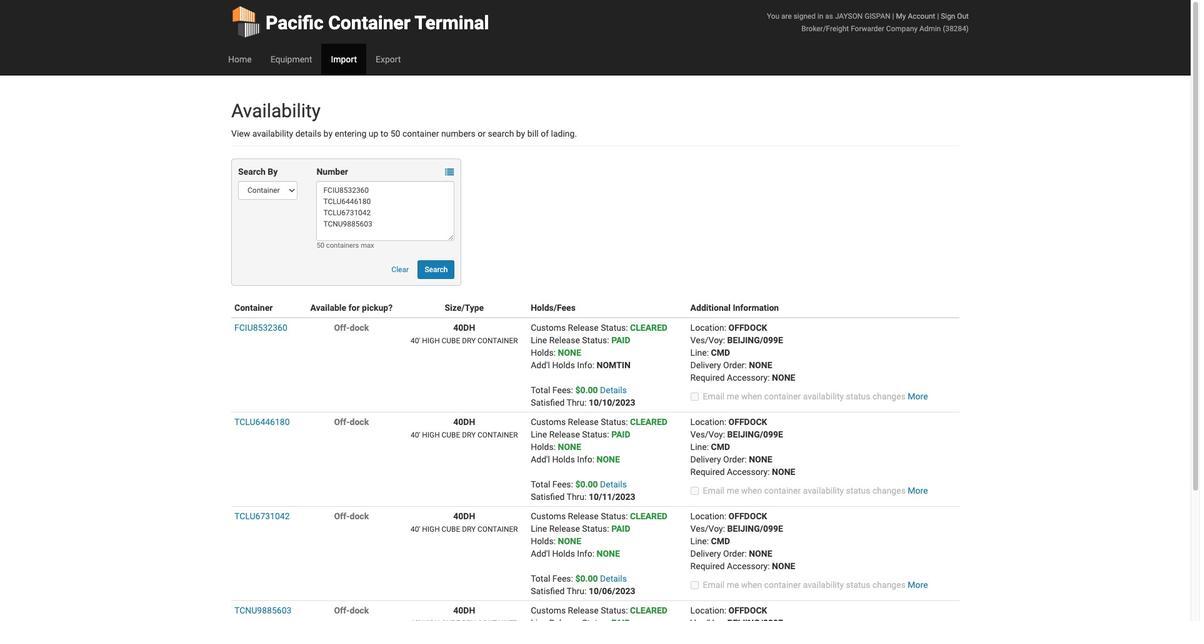 Task type: locate. For each thing, give the bounding box(es) containing it.
$0.00 inside total fees: $0.00 details satisfied thru: 10/11/2023
[[575, 480, 598, 490]]

thru: for 10/06/2023
[[567, 587, 587, 597]]

10/11/2023
[[589, 493, 636, 503]]

0 horizontal spatial search
[[238, 167, 266, 177]]

high
[[422, 337, 440, 346], [422, 431, 440, 440], [422, 526, 440, 534]]

off- for tcnu9885603
[[334, 606, 350, 616]]

customs down total fees: $0.00 details satisfied thru: 10/10/2023
[[531, 418, 566, 428]]

off-dock for fciu8532360
[[334, 323, 369, 333]]

satisfied inside total fees: $0.00 details satisfied thru: 10/06/2023
[[531, 587, 565, 597]]

fees: for 10/10/2023
[[553, 386, 573, 396]]

holds: up total fees: $0.00 details satisfied thru: 10/06/2023
[[531, 537, 556, 547]]

0 vertical spatial container
[[478, 337, 518, 346]]

fciu8532360 link
[[234, 323, 287, 333]]

3 email from the top
[[703, 581, 725, 591]]

customs down total fees: $0.00 details satisfied thru: 10/06/2023
[[531, 606, 566, 616]]

line
[[531, 336, 547, 346], [531, 430, 547, 440], [531, 524, 547, 534]]

thru:
[[567, 398, 587, 408], [567, 493, 587, 503], [567, 587, 587, 597]]

0 vertical spatial details
[[600, 386, 627, 396]]

cleared down 10/06/2023
[[630, 606, 668, 616]]

email me when container availability status changes more
[[703, 392, 928, 402], [703, 486, 928, 496], [703, 581, 928, 591]]

2 vertical spatial email
[[703, 581, 725, 591]]

info: up total fees: $0.00 details satisfied thru: 10/06/2023
[[577, 549, 595, 559]]

0 vertical spatial required
[[691, 373, 725, 383]]

details inside total fees: $0.00 details satisfied thru: 10/11/2023
[[600, 480, 627, 490]]

2 fees: from the top
[[553, 480, 573, 490]]

2 vertical spatial add'l
[[531, 549, 550, 559]]

$0.00 up 10/11/2023
[[575, 480, 598, 490]]

paid for total fees: $0.00 details satisfied thru: 10/06/2023
[[611, 524, 630, 534]]

holds: for total fees: $0.00 details satisfied thru: 10/06/2023
[[531, 537, 556, 547]]

info: left nomtin
[[577, 361, 595, 371]]

fees: for 10/06/2023
[[553, 574, 573, 584]]

4 location from the top
[[691, 606, 724, 616]]

sign
[[941, 12, 955, 21]]

0 vertical spatial paid
[[611, 336, 630, 346]]

1 status from the top
[[846, 392, 870, 402]]

40' for total fees: $0.00 details satisfied thru: 10/11/2023
[[411, 431, 420, 440]]

order for total fees: $0.00 details satisfied thru: 10/10/2023
[[723, 361, 745, 371]]

3 required from the top
[[691, 562, 725, 572]]

pacific container terminal
[[266, 12, 489, 34]]

2 vertical spatial holds
[[552, 549, 575, 559]]

total fees: $0.00 details satisfied thru: 10/10/2023
[[531, 386, 636, 408]]

40dh 40' high cube dry container
[[411, 323, 518, 346], [411, 418, 518, 440], [411, 512, 518, 534]]

0 vertical spatial high
[[422, 337, 440, 346]]

3 container from the top
[[478, 526, 518, 534]]

total for total fees: $0.00 details satisfied thru: 10/10/2023
[[531, 386, 550, 396]]

show list image
[[445, 168, 454, 177]]

email for 10/10/2023
[[703, 392, 725, 402]]

cube
[[442, 337, 460, 346], [442, 431, 460, 440], [442, 526, 460, 534]]

3 more link from the top
[[908, 581, 928, 591]]

40dh for total fees: $0.00 details satisfied thru: 10/06/2023
[[453, 512, 475, 522]]

thru: up customs release status : cleared
[[567, 587, 587, 597]]

2 40' from the top
[[411, 431, 420, 440]]

details for total fees: $0.00 details satisfied thru: 10/06/2023
[[600, 574, 627, 584]]

2 line from the top
[[531, 430, 547, 440]]

line for total fees: $0.00 details satisfied thru: 10/11/2023
[[531, 430, 547, 440]]

available for pickup?
[[310, 303, 393, 313]]

| left sign
[[937, 12, 939, 21]]

beijing/099e for total fees: $0.00 details satisfied thru: 10/10/2023
[[727, 336, 783, 346]]

1 horizontal spatial |
[[937, 12, 939, 21]]

holds: down holds/fees
[[531, 348, 556, 358]]

1 vertical spatial container
[[478, 431, 518, 440]]

me
[[727, 392, 739, 402], [727, 486, 739, 496], [727, 581, 739, 591]]

3 location from the top
[[691, 512, 724, 522]]

required for total fees: $0.00 details satisfied thru: 10/10/2023
[[691, 373, 725, 383]]

cleared up nomtin
[[630, 323, 668, 333]]

location for total fees: $0.00 details satisfied thru: 10/10/2023
[[691, 323, 724, 333]]

total
[[531, 386, 550, 396], [531, 480, 550, 490], [531, 574, 550, 584]]

1 horizontal spatial search
[[425, 266, 448, 274]]

1 40dh from the top
[[453, 323, 475, 333]]

details inside total fees: $0.00 details satisfied thru: 10/10/2023
[[600, 386, 627, 396]]

more link for 10/11/2023
[[908, 486, 928, 496]]

0 vertical spatial thru:
[[567, 398, 587, 408]]

3 beijing/099e from the top
[[727, 524, 783, 534]]

fees: inside total fees: $0.00 details satisfied thru: 10/11/2023
[[553, 480, 573, 490]]

holds
[[552, 361, 575, 371], [552, 455, 575, 465], [552, 549, 575, 559]]

2 vertical spatial dry
[[462, 526, 476, 534]]

satisfied for total fees: $0.00 details satisfied thru: 10/06/2023
[[531, 587, 565, 597]]

more link
[[908, 392, 928, 402], [908, 486, 928, 496], [908, 581, 928, 591]]

search inside button
[[425, 266, 448, 274]]

2 vertical spatial status
[[846, 581, 870, 591]]

2 beijing/099e from the top
[[727, 430, 783, 440]]

status
[[601, 323, 626, 333], [582, 336, 607, 346], [601, 418, 626, 428], [582, 430, 607, 440], [601, 512, 626, 522], [582, 524, 607, 534], [601, 606, 626, 616]]

2 changes from the top
[[873, 486, 906, 496]]

details
[[600, 386, 627, 396], [600, 480, 627, 490], [600, 574, 627, 584]]

search right clear button
[[425, 266, 448, 274]]

info:
[[577, 361, 595, 371], [577, 455, 595, 465], [577, 549, 595, 559]]

container up fciu8532360
[[234, 303, 273, 313]]

2 vertical spatial cmd
[[711, 537, 730, 547]]

0 vertical spatial me
[[727, 392, 739, 402]]

details link
[[600, 386, 627, 396], [600, 480, 627, 490], [600, 574, 627, 584]]

1 vertical spatial search
[[425, 266, 448, 274]]

holds: for total fees: $0.00 details satisfied thru: 10/11/2023
[[531, 443, 556, 453]]

3 40dh 40' high cube dry container from the top
[[411, 512, 518, 534]]

line inside customs release status : cleared line release status : paid holds: none add'l holds info: nomtin
[[531, 336, 547, 346]]

tcnu9885603 link
[[234, 606, 292, 616]]

1 vertical spatial 40dh 40' high cube dry container
[[411, 418, 518, 440]]

cleared down 10/10/2023
[[630, 418, 668, 428]]

0 vertical spatial delivery
[[691, 361, 721, 371]]

Number text field
[[317, 181, 455, 241]]

1 vertical spatial delivery
[[691, 455, 721, 465]]

number
[[317, 167, 348, 177]]

1 40dh 40' high cube dry container from the top
[[411, 323, 518, 346]]

line down total fees: $0.00 details satisfied thru: 10/11/2023 at the bottom of the page
[[531, 524, 547, 534]]

2 satisfied from the top
[[531, 493, 565, 503]]

1 horizontal spatial by
[[516, 129, 525, 139]]

when for 10/06/2023
[[741, 581, 762, 591]]

$0.00 inside total fees: $0.00 details satisfied thru: 10/10/2023
[[575, 386, 598, 396]]

1 vertical spatial line:
[[691, 443, 709, 453]]

2 vertical spatial info:
[[577, 549, 595, 559]]

pacific
[[266, 12, 324, 34]]

off-dock
[[334, 323, 369, 333], [334, 418, 369, 428], [334, 512, 369, 522], [334, 606, 369, 616]]

1 vertical spatial cmd
[[711, 443, 730, 453]]

dry for total fees: $0.00 details satisfied thru: 10/11/2023
[[462, 431, 476, 440]]

3 location : offdock ves/voy: beijing/099e line: cmd delivery order : none required accessory : none from the top
[[691, 512, 795, 572]]

2 when from the top
[[741, 486, 762, 496]]

40' for total fees: $0.00 details satisfied thru: 10/10/2023
[[411, 337, 420, 346]]

holds up total fees: $0.00 details satisfied thru: 10/10/2023
[[552, 361, 575, 371]]

cmd for total fees: $0.00 details satisfied thru: 10/11/2023
[[711, 443, 730, 453]]

2 vertical spatial thru:
[[567, 587, 587, 597]]

thru: inside total fees: $0.00 details satisfied thru: 10/06/2023
[[567, 587, 587, 597]]

holds up total fees: $0.00 details satisfied thru: 10/06/2023
[[552, 549, 575, 559]]

50
[[391, 129, 400, 139], [317, 242, 324, 250]]

customs release status : cleared line release status : paid holds: none add'l holds info: none down 10/10/2023
[[531, 418, 668, 465]]

search left by
[[238, 167, 266, 177]]

2 dock from the top
[[350, 418, 369, 428]]

1 order from the top
[[723, 361, 745, 371]]

forwarder
[[851, 24, 884, 33]]

2 details link from the top
[[600, 480, 627, 490]]

0 vertical spatial status
[[846, 392, 870, 402]]

off-dock for tcnu9885603
[[334, 606, 369, 616]]

1 high from the top
[[422, 337, 440, 346]]

3 cube from the top
[[442, 526, 460, 534]]

0 vertical spatial satisfied
[[531, 398, 565, 408]]

availability
[[252, 129, 293, 139], [803, 392, 844, 402], [803, 486, 844, 496], [803, 581, 844, 591]]

offdock for total fees: $0.00 details satisfied thru: 10/10/2023
[[729, 323, 767, 333]]

1 vertical spatial accessory
[[727, 468, 768, 478]]

location : offdock ves/voy: beijing/099e line: cmd delivery order : none required accessory : none
[[691, 323, 795, 383], [691, 418, 795, 478], [691, 512, 795, 572]]

paid for total fees: $0.00 details satisfied thru: 10/10/2023
[[611, 336, 630, 346]]

customs release status : cleared line release status : paid holds: none add'l holds info: none for 10/06/2023
[[531, 512, 668, 559]]

4 cleared from the top
[[630, 606, 668, 616]]

jayson
[[835, 12, 863, 21]]

total inside total fees: $0.00 details satisfied thru: 10/11/2023
[[531, 480, 550, 490]]

me for 10/10/2023
[[727, 392, 739, 402]]

tclu6731042 link
[[234, 512, 290, 522]]

container
[[328, 12, 411, 34], [234, 303, 273, 313]]

3 status from the top
[[846, 581, 870, 591]]

2 email me when container availability status changes more from the top
[[703, 486, 928, 496]]

in
[[818, 12, 824, 21]]

details link up 10/06/2023
[[600, 574, 627, 584]]

None checkbox
[[691, 393, 699, 401], [691, 488, 699, 496], [691, 582, 699, 590], [691, 393, 699, 401], [691, 488, 699, 496], [691, 582, 699, 590]]

0 vertical spatial 50
[[391, 129, 400, 139]]

1 vertical spatial total
[[531, 480, 550, 490]]

1 line: from the top
[[691, 348, 709, 358]]

2 vertical spatial line:
[[691, 537, 709, 547]]

2 vertical spatial details link
[[600, 574, 627, 584]]

2 vertical spatial more link
[[908, 581, 928, 591]]

search for search by
[[238, 167, 266, 177]]

1 horizontal spatial container
[[328, 12, 411, 34]]

50 left containers
[[317, 242, 324, 250]]

0 vertical spatial container
[[328, 12, 411, 34]]

3 info: from the top
[[577, 549, 595, 559]]

4 dock from the top
[[350, 606, 369, 616]]

thru: left 10/10/2023
[[567, 398, 587, 408]]

1 vertical spatial email me when container availability status changes more
[[703, 486, 928, 496]]

status for 10/11/2023
[[846, 486, 870, 496]]

2 holds from the top
[[552, 455, 575, 465]]

satisfied inside total fees: $0.00 details satisfied thru: 10/10/2023
[[531, 398, 565, 408]]

tclu6446180 link
[[234, 418, 290, 428]]

1 cleared from the top
[[630, 323, 668, 333]]

3 when from the top
[[741, 581, 762, 591]]

max
[[361, 242, 374, 250]]

1 satisfied from the top
[[531, 398, 565, 408]]

thru: inside total fees: $0.00 details satisfied thru: 10/11/2023
[[567, 493, 587, 503]]

add'l up total fees: $0.00 details satisfied thru: 10/10/2023
[[531, 361, 550, 371]]

status
[[846, 392, 870, 402], [846, 486, 870, 496], [846, 581, 870, 591]]

details link up 10/11/2023
[[600, 480, 627, 490]]

line for total fees: $0.00 details satisfied thru: 10/06/2023
[[531, 524, 547, 534]]

details inside total fees: $0.00 details satisfied thru: 10/06/2023
[[600, 574, 627, 584]]

details link up 10/10/2023
[[600, 386, 627, 396]]

more for 10/11/2023
[[908, 486, 928, 496]]

2 $0.00 from the top
[[575, 480, 598, 490]]

2 vertical spatial delivery
[[691, 549, 721, 559]]

offdock
[[729, 323, 767, 333], [729, 418, 767, 428], [729, 512, 767, 522], [729, 606, 767, 616]]

0 vertical spatial more link
[[908, 392, 928, 402]]

1 vertical spatial high
[[422, 431, 440, 440]]

$0.00 up 10/10/2023
[[575, 386, 598, 396]]

size/type
[[445, 303, 484, 313]]

2 customs from the top
[[531, 418, 566, 428]]

2 container from the top
[[478, 431, 518, 440]]

3 cleared from the top
[[630, 512, 668, 522]]

1 holds: from the top
[[531, 348, 556, 358]]

fees:
[[553, 386, 573, 396], [553, 480, 573, 490], [553, 574, 573, 584]]

4 off- from the top
[[334, 606, 350, 616]]

1 vertical spatial paid
[[611, 430, 630, 440]]

50 right to
[[391, 129, 400, 139]]

add'l for total fees: $0.00 details satisfied thru: 10/06/2023
[[531, 549, 550, 559]]

2 vertical spatial ves/voy:
[[691, 524, 725, 534]]

$0.00 for 10/06/2023
[[575, 574, 598, 584]]

1 details link from the top
[[600, 386, 627, 396]]

(38284)
[[943, 24, 969, 33]]

2 vertical spatial accessory
[[727, 562, 768, 572]]

3 cmd from the top
[[711, 537, 730, 547]]

holds for total fees: $0.00 details satisfied thru: 10/06/2023
[[552, 549, 575, 559]]

customs down holds/fees
[[531, 323, 566, 333]]

1 changes from the top
[[873, 392, 906, 402]]

2 more from the top
[[908, 486, 928, 496]]

2 vertical spatial satisfied
[[531, 587, 565, 597]]

details up 10/06/2023
[[600, 574, 627, 584]]

holds: for total fees: $0.00 details satisfied thru: 10/10/2023
[[531, 348, 556, 358]]

details link for total fees: $0.00 details satisfied thru: 10/11/2023
[[600, 480, 627, 490]]

by right details
[[324, 129, 333, 139]]

2 location : offdock ves/voy: beijing/099e line: cmd delivery order : none required accessory : none from the top
[[691, 418, 795, 478]]

0 vertical spatial ves/voy:
[[691, 336, 725, 346]]

1 email from the top
[[703, 392, 725, 402]]

1 more link from the top
[[908, 392, 928, 402]]

accessory for total fees: $0.00 details satisfied thru: 10/06/2023
[[727, 562, 768, 572]]

0 horizontal spatial container
[[234, 303, 273, 313]]

dock for tcnu9885603
[[350, 606, 369, 616]]

0 vertical spatial order
[[723, 361, 745, 371]]

4 off-dock from the top
[[334, 606, 369, 616]]

fees: inside total fees: $0.00 details satisfied thru: 10/06/2023
[[553, 574, 573, 584]]

account
[[908, 12, 935, 21]]

thru: for 10/10/2023
[[567, 398, 587, 408]]

customs inside customs release status : cleared line release status : paid holds: none add'l holds info: nomtin
[[531, 323, 566, 333]]

release
[[568, 323, 599, 333], [549, 336, 580, 346], [568, 418, 599, 428], [549, 430, 580, 440], [568, 512, 599, 522], [549, 524, 580, 534], [568, 606, 599, 616]]

paid down 10/11/2023
[[611, 524, 630, 534]]

location : offdock ves/voy: beijing/099e line: cmd delivery order : none required accessory : none for total fees: $0.00 details satisfied thru: 10/11/2023
[[691, 418, 795, 478]]

1 offdock from the top
[[729, 323, 767, 333]]

10/06/2023
[[589, 587, 636, 597]]

terminal
[[415, 12, 489, 34]]

accessory
[[727, 373, 768, 383], [727, 468, 768, 478], [727, 562, 768, 572]]

add'l
[[531, 361, 550, 371], [531, 455, 550, 465], [531, 549, 550, 559]]

1 vertical spatial order
[[723, 455, 745, 465]]

1 location : offdock ves/voy: beijing/099e line: cmd delivery order : none required accessory : none from the top
[[691, 323, 795, 383]]

2 vertical spatial paid
[[611, 524, 630, 534]]

high for total fees: $0.00 details satisfied thru: 10/10/2023
[[422, 337, 440, 346]]

container for total fees: $0.00 details satisfied thru: 10/10/2023
[[478, 337, 518, 346]]

cleared inside customs release status : cleared line release status : paid holds: none add'l holds info: nomtin
[[630, 323, 668, 333]]

0 horizontal spatial by
[[324, 129, 333, 139]]

2 vertical spatial $0.00
[[575, 574, 598, 584]]

3 thru: from the top
[[567, 587, 587, 597]]

3 details link from the top
[[600, 574, 627, 584]]

2 vertical spatial line
[[531, 524, 547, 534]]

order
[[723, 361, 745, 371], [723, 455, 745, 465], [723, 549, 745, 559]]

holds for total fees: $0.00 details satisfied thru: 10/10/2023
[[552, 361, 575, 371]]

by left the bill
[[516, 129, 525, 139]]

total for total fees: $0.00 details satisfied thru: 10/06/2023
[[531, 574, 550, 584]]

1 container from the top
[[478, 337, 518, 346]]

paid down 10/10/2023
[[611, 430, 630, 440]]

1 email me when container availability status changes more from the top
[[703, 392, 928, 402]]

email for 10/06/2023
[[703, 581, 725, 591]]

$0.00
[[575, 386, 598, 396], [575, 480, 598, 490], [575, 574, 598, 584]]

off- for fciu8532360
[[334, 323, 350, 333]]

|
[[892, 12, 894, 21], [937, 12, 939, 21]]

3 40' from the top
[[411, 526, 420, 534]]

2 accessory from the top
[[727, 468, 768, 478]]

0 vertical spatial line:
[[691, 348, 709, 358]]

3 order from the top
[[723, 549, 745, 559]]

2 vertical spatial cube
[[442, 526, 460, 534]]

email me when container availability status changes more for 10/11/2023
[[703, 486, 928, 496]]

1 paid from the top
[[611, 336, 630, 346]]

2 vertical spatial required
[[691, 562, 725, 572]]

40'
[[411, 337, 420, 346], [411, 431, 420, 440], [411, 526, 420, 534]]

holds for total fees: $0.00 details satisfied thru: 10/11/2023
[[552, 455, 575, 465]]

0 vertical spatial accessory
[[727, 373, 768, 383]]

gispan
[[865, 12, 891, 21]]

1 customs from the top
[[531, 323, 566, 333]]

0 vertical spatial holds
[[552, 361, 575, 371]]

total fees: $0.00 details satisfied thru: 10/06/2023
[[531, 574, 636, 597]]

0 horizontal spatial |
[[892, 12, 894, 21]]

paid up nomtin
[[611, 336, 630, 346]]

1 vertical spatial required
[[691, 468, 725, 478]]

1 vertical spatial cube
[[442, 431, 460, 440]]

$0.00 inside total fees: $0.00 details satisfied thru: 10/06/2023
[[575, 574, 598, 584]]

2 add'l from the top
[[531, 455, 550, 465]]

dock
[[350, 323, 369, 333], [350, 418, 369, 428], [350, 512, 369, 522], [350, 606, 369, 616]]

2 me from the top
[[727, 486, 739, 496]]

ves/voy: for total fees: $0.00 details satisfied thru: 10/06/2023
[[691, 524, 725, 534]]

1 location from the top
[[691, 323, 724, 333]]

add'l up total fees: $0.00 details satisfied thru: 10/06/2023
[[531, 549, 550, 559]]

availability for total fees: $0.00 details satisfied thru: 10/06/2023
[[803, 581, 844, 591]]

container
[[403, 129, 439, 139], [764, 392, 801, 402], [764, 486, 801, 496], [764, 581, 801, 591]]

line:
[[691, 348, 709, 358], [691, 443, 709, 453], [691, 537, 709, 547]]

3 details from the top
[[600, 574, 627, 584]]

tclu6446180
[[234, 418, 290, 428]]

container up export
[[328, 12, 411, 34]]

| left my
[[892, 12, 894, 21]]

0 vertical spatial beijing/099e
[[727, 336, 783, 346]]

holds up total fees: $0.00 details satisfied thru: 10/11/2023 at the bottom of the page
[[552, 455, 575, 465]]

0 vertical spatial location : offdock ves/voy: beijing/099e line: cmd delivery order : none required accessory : none
[[691, 323, 795, 383]]

$0.00 up 10/06/2023
[[575, 574, 598, 584]]

info: inside customs release status : cleared line release status : paid holds: none add'l holds info: nomtin
[[577, 361, 595, 371]]

line down total fees: $0.00 details satisfied thru: 10/10/2023
[[531, 430, 547, 440]]

0 vertical spatial customs release status : cleared line release status : paid holds: none add'l holds info: none
[[531, 418, 668, 465]]

details up 10/11/2023
[[600, 480, 627, 490]]

line down holds/fees
[[531, 336, 547, 346]]

details link for total fees: $0.00 details satisfied thru: 10/10/2023
[[600, 386, 627, 396]]

3 paid from the top
[[611, 524, 630, 534]]

holds inside customs release status : cleared line release status : paid holds: none add'l holds info: nomtin
[[552, 361, 575, 371]]

1 vertical spatial changes
[[873, 486, 906, 496]]

dock for tclu6446180
[[350, 418, 369, 428]]

1 vertical spatial add'l
[[531, 455, 550, 465]]

delivery for total fees: $0.00 details satisfied thru: 10/06/2023
[[691, 549, 721, 559]]

0 vertical spatial $0.00
[[575, 386, 598, 396]]

holds: inside customs release status : cleared line release status : paid holds: none add'l holds info: nomtin
[[531, 348, 556, 358]]

2 vertical spatial container
[[478, 526, 518, 534]]

1 vertical spatial location : offdock ves/voy: beijing/099e line: cmd delivery order : none required accessory : none
[[691, 418, 795, 478]]

0 horizontal spatial 50
[[317, 242, 324, 250]]

customs release status : cleared line release status : paid holds: none add'l holds info: none down 10/11/2023
[[531, 512, 668, 559]]

off-
[[334, 323, 350, 333], [334, 418, 350, 428], [334, 512, 350, 522], [334, 606, 350, 616]]

3 customs from the top
[[531, 512, 566, 522]]

0 vertical spatial fees:
[[553, 386, 573, 396]]

0 vertical spatial 40dh 40' high cube dry container
[[411, 323, 518, 346]]

0 vertical spatial email me when container availability status changes more
[[703, 392, 928, 402]]

container for total fees: $0.00 details satisfied thru: 10/06/2023
[[764, 581, 801, 591]]

ves/voy: for total fees: $0.00 details satisfied thru: 10/10/2023
[[691, 336, 725, 346]]

3 total from the top
[[531, 574, 550, 584]]

0 vertical spatial holds:
[[531, 348, 556, 358]]

1 vertical spatial details
[[600, 480, 627, 490]]

1 delivery from the top
[[691, 361, 721, 371]]

satisfied for total fees: $0.00 details satisfied thru: 10/11/2023
[[531, 493, 565, 503]]

container
[[478, 337, 518, 346], [478, 431, 518, 440], [478, 526, 518, 534]]

1 vertical spatial beijing/099e
[[727, 430, 783, 440]]

accessory for total fees: $0.00 details satisfied thru: 10/11/2023
[[727, 468, 768, 478]]

1 dock from the top
[[350, 323, 369, 333]]

required for total fees: $0.00 details satisfied thru: 10/06/2023
[[691, 562, 725, 572]]

details up 10/10/2023
[[600, 386, 627, 396]]

line for total fees: $0.00 details satisfied thru: 10/10/2023
[[531, 336, 547, 346]]

1 beijing/099e from the top
[[727, 336, 783, 346]]

off- for tclu6446180
[[334, 418, 350, 428]]

total inside total fees: $0.00 details satisfied thru: 10/06/2023
[[531, 574, 550, 584]]

0 vertical spatial total
[[531, 386, 550, 396]]

cleared for total fees: $0.00 details satisfied thru: 10/10/2023
[[630, 323, 668, 333]]

0 vertical spatial info:
[[577, 361, 595, 371]]

2 high from the top
[[422, 431, 440, 440]]

3 add'l from the top
[[531, 549, 550, 559]]

cleared down 10/11/2023
[[630, 512, 668, 522]]

3 dry from the top
[[462, 526, 476, 534]]

beijing/099e
[[727, 336, 783, 346], [727, 430, 783, 440], [727, 524, 783, 534]]

more link for 10/06/2023
[[908, 581, 928, 591]]

cleared for total fees: $0.00 details satisfied thru: 10/11/2023
[[630, 418, 668, 428]]

thru: inside total fees: $0.00 details satisfied thru: 10/10/2023
[[567, 398, 587, 408]]

order for total fees: $0.00 details satisfied thru: 10/06/2023
[[723, 549, 745, 559]]

40dh 40' high cube dry container for total fees: $0.00 details satisfied thru: 10/10/2023
[[411, 323, 518, 346]]

2 vertical spatial holds:
[[531, 537, 556, 547]]

1 vertical spatial more link
[[908, 486, 928, 496]]

add'l inside customs release status : cleared line release status : paid holds: none add'l holds info: nomtin
[[531, 361, 550, 371]]

satisfied for total fees: $0.00 details satisfied thru: 10/10/2023
[[531, 398, 565, 408]]

2 vertical spatial changes
[[873, 581, 906, 591]]

2 vertical spatial 40dh 40' high cube dry container
[[411, 512, 518, 534]]

total inside total fees: $0.00 details satisfied thru: 10/10/2023
[[531, 386, 550, 396]]

cmd
[[711, 348, 730, 358], [711, 443, 730, 453], [711, 537, 730, 547]]

3 high from the top
[[422, 526, 440, 534]]

1 line from the top
[[531, 336, 547, 346]]

0 vertical spatial cube
[[442, 337, 460, 346]]

1 total from the top
[[531, 386, 550, 396]]

changes
[[873, 392, 906, 402], [873, 486, 906, 496], [873, 581, 906, 591]]

1 vertical spatial when
[[741, 486, 762, 496]]

2 required from the top
[[691, 468, 725, 478]]

1 add'l from the top
[[531, 361, 550, 371]]

thru: left 10/11/2023
[[567, 493, 587, 503]]

equipment
[[270, 54, 312, 64]]

customs down total fees: $0.00 details satisfied thru: 10/11/2023 at the bottom of the page
[[531, 512, 566, 522]]

1 vertical spatial satisfied
[[531, 493, 565, 503]]

2 vertical spatial details
[[600, 574, 627, 584]]

cmd for total fees: $0.00 details satisfied thru: 10/06/2023
[[711, 537, 730, 547]]

3 line from the top
[[531, 524, 547, 534]]

1 cmd from the top
[[711, 348, 730, 358]]

0 vertical spatial add'l
[[531, 361, 550, 371]]

sign out link
[[941, 12, 969, 21]]

holds: up total fees: $0.00 details satisfied thru: 10/11/2023 at the bottom of the page
[[531, 443, 556, 453]]

1 vertical spatial $0.00
[[575, 480, 598, 490]]

2 info: from the top
[[577, 455, 595, 465]]

1 vertical spatial details link
[[600, 480, 627, 490]]

by
[[324, 129, 333, 139], [516, 129, 525, 139]]

location
[[691, 323, 724, 333], [691, 418, 724, 428], [691, 512, 724, 522], [691, 606, 724, 616]]

location : offdock ves/voy: beijing/099e line: cmd delivery order : none required accessory : none for total fees: $0.00 details satisfied thru: 10/06/2023
[[691, 512, 795, 572]]

2 40dh from the top
[[453, 418, 475, 428]]

3 me from the top
[[727, 581, 739, 591]]

2 order from the top
[[723, 455, 745, 465]]

1 vertical spatial info:
[[577, 455, 595, 465]]

2 vertical spatial more
[[908, 581, 928, 591]]

3 40dh from the top
[[453, 512, 475, 522]]

1 vertical spatial line
[[531, 430, 547, 440]]

1 vertical spatial me
[[727, 486, 739, 496]]

3 line: from the top
[[691, 537, 709, 547]]

3 holds from the top
[[552, 549, 575, 559]]

satisfied inside total fees: $0.00 details satisfied thru: 10/11/2023
[[531, 493, 565, 503]]

3 dock from the top
[[350, 512, 369, 522]]

required for total fees: $0.00 details satisfied thru: 10/11/2023
[[691, 468, 725, 478]]

search for search
[[425, 266, 448, 274]]

1 vertical spatial 40'
[[411, 431, 420, 440]]

0 vertical spatial when
[[741, 392, 762, 402]]

3 ves/voy: from the top
[[691, 524, 725, 534]]

2 cleared from the top
[[630, 418, 668, 428]]

2 40dh 40' high cube dry container from the top
[[411, 418, 518, 440]]

40dh for total fees: $0.00 details satisfied thru: 10/10/2023
[[453, 323, 475, 333]]

1 thru: from the top
[[567, 398, 587, 408]]

search
[[238, 167, 266, 177], [425, 266, 448, 274]]

paid for total fees: $0.00 details satisfied thru: 10/11/2023
[[611, 430, 630, 440]]

3 $0.00 from the top
[[575, 574, 598, 584]]

details for total fees: $0.00 details satisfied thru: 10/11/2023
[[600, 480, 627, 490]]

required
[[691, 373, 725, 383], [691, 468, 725, 478], [691, 562, 725, 572]]

delivery
[[691, 361, 721, 371], [691, 455, 721, 465], [691, 549, 721, 559]]

fees: inside total fees: $0.00 details satisfied thru: 10/10/2023
[[553, 386, 573, 396]]

1 $0.00 from the top
[[575, 386, 598, 396]]

line: for total fees: $0.00 details satisfied thru: 10/11/2023
[[691, 443, 709, 453]]

3 off-dock from the top
[[334, 512, 369, 522]]

add'l up total fees: $0.00 details satisfied thru: 10/11/2023 at the bottom of the page
[[531, 455, 550, 465]]

1 vertical spatial ves/voy:
[[691, 430, 725, 440]]

2 thru: from the top
[[567, 493, 587, 503]]

info: up total fees: $0.00 details satisfied thru: 10/11/2023 at the bottom of the page
[[577, 455, 595, 465]]

1 details from the top
[[600, 386, 627, 396]]

1 vertical spatial status
[[846, 486, 870, 496]]

2 by from the left
[[516, 129, 525, 139]]

0 vertical spatial dry
[[462, 337, 476, 346]]

paid
[[611, 336, 630, 346], [611, 430, 630, 440], [611, 524, 630, 534]]

paid inside customs release status : cleared line release status : paid holds: none add'l holds info: nomtin
[[611, 336, 630, 346]]



Task type: vqa. For each thing, say whether or not it's contained in the screenshot.
"Requirements" at the left bottom of the page
no



Task type: describe. For each thing, give the bounding box(es) containing it.
pickup?
[[362, 303, 393, 313]]

4 offdock from the top
[[729, 606, 767, 616]]

availability for total fees: $0.00 details satisfied thru: 10/11/2023
[[803, 486, 844, 496]]

entering
[[335, 129, 367, 139]]

offdock for total fees: $0.00 details satisfied thru: 10/11/2023
[[729, 418, 767, 428]]

import button
[[322, 44, 366, 75]]

cube for total fees: $0.00 details satisfied thru: 10/06/2023
[[442, 526, 460, 534]]

are
[[781, 12, 792, 21]]

40dh 40' high cube dry container for total fees: $0.00 details satisfied thru: 10/11/2023
[[411, 418, 518, 440]]

1 by from the left
[[324, 129, 333, 139]]

total for total fees: $0.00 details satisfied thru: 10/11/2023
[[531, 480, 550, 490]]

location for total fees: $0.00 details satisfied thru: 10/11/2023
[[691, 418, 724, 428]]

more for 10/10/2023
[[908, 392, 928, 402]]

none inside customs release status : cleared line release status : paid holds: none add'l holds info: nomtin
[[558, 348, 581, 358]]

$0.00 for 10/10/2023
[[575, 386, 598, 396]]

info: for 10/06/2023
[[577, 549, 595, 559]]

more link for 10/10/2023
[[908, 392, 928, 402]]

pacific container terminal link
[[231, 0, 489, 44]]

1 | from the left
[[892, 12, 894, 21]]

beijing/099e for total fees: $0.00 details satisfied thru: 10/06/2023
[[727, 524, 783, 534]]

you
[[767, 12, 780, 21]]

changes for 10/10/2023
[[873, 392, 906, 402]]

clear
[[392, 266, 409, 274]]

dock for tclu6731042
[[350, 512, 369, 522]]

total fees: $0.00 details satisfied thru: 10/11/2023
[[531, 480, 636, 503]]

additional
[[691, 303, 731, 313]]

10/10/2023
[[589, 398, 636, 408]]

status for 10/06/2023
[[846, 581, 870, 591]]

broker/freight
[[802, 24, 849, 33]]

status for 10/10/2023
[[846, 392, 870, 402]]

search by
[[238, 167, 278, 177]]

export button
[[366, 44, 410, 75]]

dry for total fees: $0.00 details satisfied thru: 10/10/2023
[[462, 337, 476, 346]]

customs release status : cleared line release status : paid holds: none add'l holds info: nomtin
[[531, 323, 668, 371]]

40' for total fees: $0.00 details satisfied thru: 10/06/2023
[[411, 526, 420, 534]]

availability
[[231, 100, 321, 122]]

information
[[733, 303, 779, 313]]

home button
[[219, 44, 261, 75]]

changes for 10/06/2023
[[873, 581, 906, 591]]

export
[[376, 54, 401, 64]]

high for total fees: $0.00 details satisfied thru: 10/06/2023
[[422, 526, 440, 534]]

dock for fciu8532360
[[350, 323, 369, 333]]

containers
[[326, 242, 359, 250]]

numbers
[[441, 129, 476, 139]]

4 customs from the top
[[531, 606, 566, 616]]

import
[[331, 54, 357, 64]]

out
[[957, 12, 969, 21]]

me for 10/11/2023
[[727, 486, 739, 496]]

line: for total fees: $0.00 details satisfied thru: 10/10/2023
[[691, 348, 709, 358]]

admin
[[920, 24, 941, 33]]

50 containers max
[[317, 242, 374, 250]]

$0.00 for 10/11/2023
[[575, 480, 598, 490]]

40dh 40' high cube dry container for total fees: $0.00 details satisfied thru: 10/06/2023
[[411, 512, 518, 534]]

as
[[825, 12, 833, 21]]

email me when container availability status changes more for 10/10/2023
[[703, 392, 928, 402]]

by
[[268, 167, 278, 177]]

tcnu9885603
[[234, 606, 292, 616]]

1 horizontal spatial 50
[[391, 129, 400, 139]]

when for 10/11/2023
[[741, 486, 762, 496]]

for
[[349, 303, 360, 313]]

holds/fees
[[531, 303, 576, 313]]

1 vertical spatial 50
[[317, 242, 324, 250]]

container for total fees: $0.00 details satisfied thru: 10/10/2023
[[764, 392, 801, 402]]

location : offdock
[[691, 606, 767, 616]]

high for total fees: $0.00 details satisfied thru: 10/11/2023
[[422, 431, 440, 440]]

cleared for total fees: $0.00 details satisfied thru: 10/06/2023
[[630, 512, 668, 522]]

view availability details by entering up to 50 container numbers or search by bill of lading.
[[231, 129, 577, 139]]

bill
[[527, 129, 539, 139]]

container for total fees: $0.00 details satisfied thru: 10/06/2023
[[478, 526, 518, 534]]

customs release status : cleared
[[531, 606, 668, 616]]

my
[[896, 12, 906, 21]]

delivery for total fees: $0.00 details satisfied thru: 10/10/2023
[[691, 361, 721, 371]]

available
[[310, 303, 346, 313]]

line: for total fees: $0.00 details satisfied thru: 10/06/2023
[[691, 537, 709, 547]]

fciu8532360
[[234, 323, 287, 333]]

my account link
[[896, 12, 935, 21]]

signed
[[794, 12, 816, 21]]

4 40dh from the top
[[453, 606, 475, 616]]

additional information
[[691, 303, 779, 313]]

add'l for total fees: $0.00 details satisfied thru: 10/11/2023
[[531, 455, 550, 465]]

home
[[228, 54, 252, 64]]

search
[[488, 129, 514, 139]]

of
[[541, 129, 549, 139]]

lading.
[[551, 129, 577, 139]]

info: for 10/10/2023
[[577, 361, 595, 371]]

cube for total fees: $0.00 details satisfied thru: 10/10/2023
[[442, 337, 460, 346]]

off-dock for tclu6731042
[[334, 512, 369, 522]]

you are signed in as jayson gispan | my account | sign out broker/freight forwarder company admin (38284)
[[767, 12, 969, 33]]

availability for total fees: $0.00 details satisfied thru: 10/10/2023
[[803, 392, 844, 402]]

email me when container availability status changes more for 10/06/2023
[[703, 581, 928, 591]]

beijing/099e for total fees: $0.00 details satisfied thru: 10/11/2023
[[727, 430, 783, 440]]

company
[[886, 24, 918, 33]]

delivery for total fees: $0.00 details satisfied thru: 10/11/2023
[[691, 455, 721, 465]]

1 vertical spatial container
[[234, 303, 273, 313]]

thru: for 10/11/2023
[[567, 493, 587, 503]]

tclu6731042
[[234, 512, 290, 522]]

search button
[[418, 261, 455, 279]]

40dh for total fees: $0.00 details satisfied thru: 10/11/2023
[[453, 418, 475, 428]]

location for total fees: $0.00 details satisfied thru: 10/06/2023
[[691, 512, 724, 522]]

customs for total fees: $0.00 details satisfied thru: 10/06/2023
[[531, 512, 566, 522]]

view
[[231, 129, 250, 139]]

customs release status : cleared line release status : paid holds: none add'l holds info: none for 10/11/2023
[[531, 418, 668, 465]]

2 | from the left
[[937, 12, 939, 21]]

ves/voy: for total fees: $0.00 details satisfied thru: 10/11/2023
[[691, 430, 725, 440]]

accessory for total fees: $0.00 details satisfied thru: 10/10/2023
[[727, 373, 768, 383]]

nomtin
[[597, 361, 631, 371]]

details
[[295, 129, 321, 139]]

container for total fees: $0.00 details satisfied thru: 10/11/2023
[[764, 486, 801, 496]]

details link for total fees: $0.00 details satisfied thru: 10/06/2023
[[600, 574, 627, 584]]

customs for total fees: $0.00 details satisfied thru: 10/11/2023
[[531, 418, 566, 428]]

equipment button
[[261, 44, 322, 75]]

me for 10/06/2023
[[727, 581, 739, 591]]

add'l for total fees: $0.00 details satisfied thru: 10/10/2023
[[531, 361, 550, 371]]

to
[[381, 129, 388, 139]]

up
[[369, 129, 378, 139]]

fees: for 10/11/2023
[[553, 480, 573, 490]]

dry for total fees: $0.00 details satisfied thru: 10/06/2023
[[462, 526, 476, 534]]

details for total fees: $0.00 details satisfied thru: 10/10/2023
[[600, 386, 627, 396]]

more for 10/06/2023
[[908, 581, 928, 591]]

off- for tclu6731042
[[334, 512, 350, 522]]

clear button
[[385, 261, 416, 279]]

or
[[478, 129, 486, 139]]



